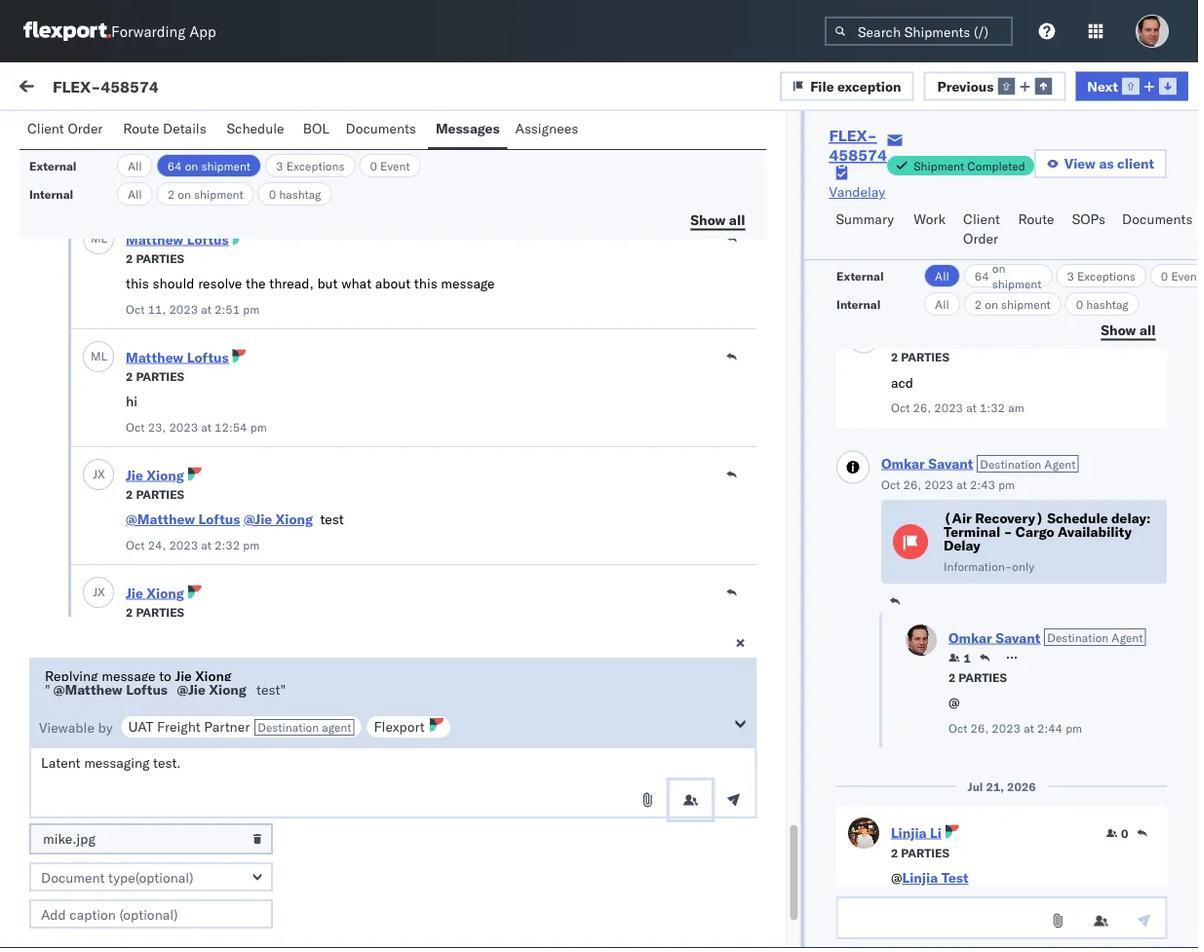 Task type: locate. For each thing, give the bounding box(es) containing it.
1 resize handle column header from the left
[[380, 163, 403, 875]]

as up "mike.jpg"
[[58, 809, 73, 826]]

next
[[1087, 77, 1118, 94]]

i
[[58, 244, 63, 261]]

2 vertical spatial @
[[891, 870, 902, 887]]

2 vertical spatial internal
[[836, 297, 880, 311]]

- for oct 26, 2023, 2:46 pm pdt
[[673, 450, 682, 467]]

2 resize handle column header from the left
[[641, 163, 664, 875]]

1854269
[[975, 235, 1034, 253]]

pdt for a
[[561, 235, 586, 253]]

0 horizontal spatial delay
[[255, 565, 292, 583]]

partner
[[204, 719, 250, 736]]

savant down only
[[995, 629, 1040, 646]]

exceptions down bol button
[[286, 158, 345, 173]]

j x for @jie
[[93, 703, 105, 718]]

@jie xiong button down "freight"
[[126, 747, 195, 764]]

mike.jpg
[[43, 831, 95, 848]]

often
[[245, 712, 277, 729]]

flex- 458574 down terminal
[[934, 567, 1026, 584]]

@jie xiong
[[177, 681, 246, 699]]

external down external (1) 'button'
[[29, 158, 77, 173]]

0 horizontal spatial @matthew
[[53, 681, 123, 699]]

@jie inside @jie xiong oct 26, 2023 at 11:26 am
[[126, 747, 154, 764]]

1 horizontal spatial @
[[891, 870, 902, 887]]

1 jie xiong button from the top
[[126, 467, 184, 484]]

pm right 2:43
[[998, 477, 1015, 492]]

flex- 2271801
[[934, 450, 1034, 467]]

linjia left test
[[902, 870, 938, 887]]

1 vertical spatial hashtag
[[1086, 297, 1128, 311]]

omkar savant up the notifying
[[95, 659, 181, 676]]

64 on shipment
[[167, 158, 251, 173], [974, 261, 1041, 291]]

that up delayed.
[[188, 692, 213, 709]]

2 vertical spatial j
[[93, 703, 97, 718]]

loftus for oct 11, 2023 at 2:51 pm
[[187, 231, 229, 248]]

message
[[441, 275, 495, 292], [102, 668, 156, 685]]

loftus
[[187, 113, 229, 130], [187, 231, 229, 248], [187, 349, 229, 366], [198, 511, 240, 528], [126, 681, 168, 699]]

1 vertical spatial client order button
[[956, 202, 1010, 259]]

j for @matthew
[[93, 467, 97, 482]]

pm for a
[[537, 235, 558, 253]]

1 horizontal spatial @jie xiong button
[[244, 511, 313, 528]]

0 vertical spatial @matthew
[[126, 511, 195, 528]]

2 omkar savant from the top
[[95, 327, 181, 344]]

flex- 458574 for oct 26, 2023, 2:44 pm pdt
[[934, 812, 1026, 829]]

0 vertical spatial 2:44
[[1037, 721, 1062, 736]]

all for the show all button for all button over filing
[[729, 211, 745, 228]]

@matthew inside @matthew loftus @jie xiong test oct 24, 2023 at 2:32 pm
[[126, 511, 195, 528]]

this
[[58, 604, 85, 622], [215, 712, 241, 729]]

@jie
[[244, 511, 272, 528], [177, 681, 206, 699], [126, 747, 154, 764]]

0 horizontal spatial @jie
[[126, 747, 154, 764]]

list
[[287, 124, 311, 141]]

oct 26, 2023, 2:45 pm pdt
[[412, 567, 586, 584], [412, 694, 586, 711]]

morale!
[[58, 263, 105, 280]]

am inside @jie xiong oct 26, 2023 at 11:26 am
[[250, 774, 266, 789]]

2 down "1" button
[[948, 670, 955, 685]]

possible.
[[128, 809, 183, 826]]

1 jie xiong from the top
[[126, 467, 184, 484]]

l
[[101, 114, 107, 128], [101, 232, 107, 246], [101, 350, 107, 364]]

this inside we are notifying you that your shipment, k & k, devan has been delayed. this often occurs when unloading cargo takes longer than expected. please note that this may impact your shipment's final delivery date. we appreciate
[[215, 712, 241, 729]]

None text field
[[836, 897, 1167, 940]]

this
[[126, 275, 149, 292], [414, 275, 437, 292], [118, 751, 141, 768]]

4 pm from the top
[[537, 694, 558, 711]]

am
[[66, 244, 85, 261], [1008, 401, 1024, 415], [250, 656, 266, 671], [250, 774, 266, 789]]

2 vertical spatial flex- 458574
[[934, 812, 1026, 829]]

but
[[317, 275, 338, 292]]

hashtag down sops button
[[1086, 297, 1128, 311]]

0 vertical spatial client
[[27, 120, 64, 137]]

omkar left 24,
[[95, 532, 136, 549]]

@ down linjia li button
[[891, 870, 902, 887]]

3 jie xiong from the top
[[126, 703, 184, 720]]

matthew for hi
[[126, 349, 184, 366]]

0 vertical spatial @
[[948, 694, 959, 711]]

2 vertical spatial external
[[836, 269, 883, 283]]

exceptions for all button on top of sep
[[286, 158, 345, 173]]

test inside the test sep 27, 2023 at 12:43 pm
[[126, 157, 149, 175]]

0 horizontal spatial exceptions
[[286, 158, 345, 173]]

internal
[[131, 124, 178, 141], [29, 187, 73, 201], [836, 297, 880, 311]]

3 down message list 'button'
[[276, 158, 283, 173]]

1 vertical spatial route
[[1018, 211, 1054, 228]]

documents right bol button
[[346, 120, 416, 137]]

destination inside omkar savant destination agent
[[1047, 630, 1108, 645]]

@jie xiong button
[[244, 511, 313, 528], [126, 747, 195, 764]]

0 vertical spatial 64
[[167, 158, 182, 173]]

1 matthew from the top
[[126, 113, 184, 130]]

3 j from the top
[[93, 703, 97, 718]]

at left 2:51
[[201, 302, 212, 317]]

exception:
[[62, 458, 131, 475], [62, 565, 131, 583]]

external left (1)
[[31, 124, 82, 141]]

2 m l from the top
[[91, 232, 107, 246]]

- for oct 26, 2023, 2:44 pm pdt
[[673, 812, 682, 829]]

route details
[[123, 120, 206, 137]]

thread,
[[269, 275, 314, 292]]

pm for exception: unknown customs
[[537, 450, 558, 467]]

0 vertical spatial flex- 458574
[[829, 126, 887, 165]]

3 j x from the top
[[93, 703, 105, 718]]

1 vertical spatial destination
[[1047, 630, 1108, 645]]

0 vertical spatial schedule
[[227, 120, 284, 137]]

m l left 'floats'
[[91, 350, 107, 364]]

all down work button
[[934, 269, 949, 283]]

64 on shipment down 1854269
[[974, 261, 1041, 291]]

1
[[963, 651, 971, 665]]

1 horizontal spatial 0 hashtag
[[1075, 297, 1128, 311]]

1 vertical spatial client order
[[963, 211, 1000, 247]]

11:26 up @jie xiong on the left bottom of page
[[215, 656, 247, 671]]

1 l from the top
[[101, 114, 107, 128]]

1 vertical spatial 2:44
[[504, 812, 534, 829]]

oct inside hi oct 23, 2023 at 12:54 pm
[[126, 420, 145, 435]]

2 vertical spatial @jie
[[126, 747, 154, 764]]

0 vertical spatial show all button
[[679, 206, 757, 235]]

3 l from the top
[[101, 350, 107, 364]]

2 parties
[[126, 134, 184, 148], [126, 252, 184, 266], [126, 369, 184, 384], [126, 487, 184, 502], [126, 605, 184, 620], [948, 670, 1007, 685], [126, 723, 184, 738], [891, 846, 949, 860]]

resolve
[[198, 275, 242, 292]]

@matthew loftus button
[[126, 511, 240, 528]]

omkar savant down 11,
[[95, 327, 181, 344]]

internal for all button on top of sep
[[29, 187, 73, 201]]

2 left deal
[[126, 605, 133, 620]]

event for all button under work button
[[1171, 269, 1198, 283]]

64 on shipment for all button under work button
[[974, 261, 1041, 291]]

2 vertical spatial x
[[97, 703, 105, 718]]

2 matthew loftus from the top
[[126, 231, 229, 248]]

0 event
[[370, 158, 410, 173], [1160, 269, 1198, 283]]

3 matthew loftus from the top
[[126, 349, 229, 366]]

3 exceptions down list
[[276, 158, 345, 173]]

matthew loftus button for test
[[126, 113, 229, 130]]

linjia
[[891, 824, 926, 841], [902, 870, 938, 887]]

2023 up the you
[[169, 656, 198, 671]]

on for all button under work button
[[992, 261, 1005, 275]]

external down the summary "button"
[[836, 269, 883, 283]]

26,
[[438, 235, 459, 253], [913, 401, 931, 415], [438, 450, 459, 467], [903, 477, 921, 492], [438, 567, 459, 584], [148, 656, 166, 671], [438, 694, 459, 711], [970, 721, 988, 736], [148, 774, 166, 789], [438, 812, 459, 829]]

hi
[[126, 393, 137, 410]]

xiong
[[147, 467, 184, 484], [276, 511, 313, 528], [147, 585, 184, 602], [195, 668, 232, 685], [209, 681, 246, 699], [147, 703, 184, 720], [158, 747, 195, 764]]

0 vertical spatial this
[[58, 604, 85, 622]]

0 horizontal spatial @
[[58, 830, 70, 847]]

2 matthew from the top
[[126, 231, 184, 248]]

omkar savant destination agent oct 26, 2023 at 2:43 pm
[[881, 455, 1075, 492]]

2 pm from the top
[[537, 450, 558, 467]]

oct
[[412, 235, 434, 253], [126, 302, 145, 317], [891, 401, 910, 415], [126, 420, 145, 435], [412, 450, 434, 467], [881, 477, 900, 492], [126, 538, 145, 553], [412, 567, 434, 584], [126, 656, 145, 671], [412, 694, 434, 711], [948, 721, 967, 736], [126, 774, 145, 789], [412, 812, 434, 829]]

pm inside hi oct 23, 2023 at 12:54 pm
[[250, 420, 267, 435]]

1 vertical spatial internal
[[29, 187, 73, 201]]

0 horizontal spatial 64 on shipment
[[167, 158, 251, 173]]

work for my
[[56, 75, 106, 102]]

0 horizontal spatial 64
[[167, 158, 182, 173]]

messages
[[436, 120, 500, 137]]

2 on shipment
[[167, 187, 243, 201], [974, 297, 1050, 311]]

this should resolve the thread, but what about this message
[[126, 275, 495, 292]]

26, inside @jie xiong oct 26, 2023 at 11:26 am
[[148, 774, 166, 789]]

customs
[[199, 458, 257, 475]]

2023, for a
[[463, 235, 501, 253]]

2 exception: from the top
[[62, 565, 131, 583]]

0 horizontal spatial 2:44
[[504, 812, 534, 829]]

as right view
[[1099, 155, 1114, 172]]

5 omkar savant from the top
[[95, 659, 181, 676]]

458574 down terminal
[[975, 567, 1026, 584]]

omkar down the acd
[[881, 455, 925, 472]]

1 vertical spatial delay
[[255, 565, 292, 583]]

to inside i am filing a commendation report to improve your morale!
[[270, 244, 283, 261]]

2023 inside @jie xiong oct 26, 2023 at 11:26 am
[[169, 774, 198, 789]]

schedule inside schedule button
[[227, 120, 284, 137]]

1 matthew loftus button from the top
[[126, 113, 229, 130]]

1 horizontal spatial 3 exceptions
[[1066, 269, 1135, 283]]

jie xiong for @jie
[[126, 703, 184, 720]]

0 vertical spatial hashtag
[[279, 187, 321, 201]]

@jie for @jie xiong oct 26, 2023 at 11:26 am
[[126, 747, 154, 764]]

work up external (1)
[[56, 75, 106, 102]]

at inside @ oct 26, 2023 at 2:44 pm
[[1023, 721, 1034, 736]]

1 horizontal spatial test
[[320, 511, 344, 528]]

message inside message list 'button'
[[227, 124, 284, 141]]

your left boat! at the top of the page
[[159, 361, 186, 378]]

@jie xiong oct 26, 2023 at 11:26 am
[[126, 747, 266, 789]]

0 horizontal spatial 0 hashtag
[[269, 187, 321, 201]]

replying
[[45, 668, 98, 685]]

2 up the acd
[[891, 350, 898, 365]]

m l down flex-458574
[[91, 114, 107, 128]]

@matthew
[[126, 511, 195, 528], [53, 681, 123, 699]]

route up 1854269
[[1018, 211, 1054, 228]]

assignees
[[515, 120, 578, 137]]

test inside @matthew loftus @jie xiong test oct 24, 2023 at 2:32 pm
[[320, 511, 344, 528]]

at inside the test sep 27, 2023 at 12:43 pm
[[202, 184, 213, 199]]

internal inside button
[[131, 124, 178, 141]]

notifying
[[105, 692, 159, 709]]

external for all button under work button
[[836, 269, 883, 283]]

1 horizontal spatial to
[[270, 244, 283, 261]]

1 horizontal spatial schedule
[[1047, 510, 1108, 527]]

agent inside omkar savant destination agent oct 26, 2023 at 2:43 pm
[[1044, 457, 1075, 471]]

show all button for all button over flex- 1366815
[[1089, 316, 1167, 345]]

2 x from the top
[[97, 585, 105, 600]]

0 event for all button on top of sep
[[370, 158, 410, 173]]

omkar savant down hi
[[95, 425, 181, 442]]

2 on shipment right 27,
[[167, 187, 243, 201]]

4 pdt from the top
[[561, 694, 586, 711]]

at up 2026
[[1023, 721, 1034, 736]]

0 vertical spatial exception:
[[62, 458, 131, 475]]

2:51
[[215, 302, 240, 317]]

2 pdt from the top
[[561, 450, 586, 467]]

1 vertical spatial to
[[159, 668, 171, 685]]

(0)
[[182, 124, 207, 141]]

(air
[[943, 510, 971, 527]]

1 horizontal spatial we
[[145, 770, 165, 787]]

am right the 1:32
[[1008, 401, 1024, 415]]

oct 26, 2023 at 11:26 am
[[126, 656, 266, 671]]

2 vertical spatial m l
[[91, 350, 107, 364]]

savant down date.
[[139, 796, 181, 813]]

0 vertical spatial test
[[126, 157, 149, 175]]

0 horizontal spatial 3 exceptions
[[276, 158, 345, 173]]

message list
[[227, 124, 311, 141]]

11:26 inside @jie xiong oct 26, 2023 at 11:26 am
[[215, 774, 247, 789]]

time
[[413, 169, 439, 184]]

as inside view as client button
[[1099, 155, 1114, 172]]

hashtag up the improve
[[279, 187, 321, 201]]

3 matthew from the top
[[126, 349, 184, 366]]

3 down sops button
[[1066, 269, 1074, 283]]

order right work button
[[963, 230, 998, 247]]

2023 up jul 21, 2026
[[991, 721, 1020, 736]]

1 x from the top
[[97, 467, 105, 482]]

omkar savant up warehouse
[[95, 532, 181, 549]]

@ inside @ oct 26, 2023 at 2:44 pm
[[948, 694, 959, 711]]

0 vertical spatial documents button
[[338, 111, 428, 149]]

exception: left unknown
[[62, 458, 131, 475]]

client
[[27, 120, 64, 137], [963, 211, 1000, 228]]

3 matthew loftus button from the top
[[126, 349, 229, 366]]

1 vertical spatial external
[[29, 158, 77, 173]]

0 inside button
[[1121, 826, 1128, 841]]

0 vertical spatial message
[[441, 275, 495, 292]]

route right (1)
[[123, 120, 159, 137]]

on for all button over flex- 1366815
[[984, 297, 998, 311]]

pm inside omkar savant destination agent oct 26, 2023 at 2:43 pm
[[998, 477, 1015, 492]]

1 vertical spatial 11:26
[[215, 774, 247, 789]]

view as client
[[1064, 155, 1154, 172]]

client order button down my work
[[19, 111, 115, 149]]

client order button down related
[[956, 202, 1010, 259]]

@ linjia test
[[891, 870, 968, 887]]

@jie for @jie xiong
[[177, 681, 206, 699]]

date.
[[110, 770, 142, 787]]

l down flex-458574
[[101, 114, 107, 128]]

agent inside omkar savant destination agent
[[1111, 630, 1143, 645]]

to up the you
[[159, 668, 171, 685]]

3 m l from the top
[[91, 350, 107, 364]]

your
[[339, 244, 366, 261], [159, 361, 186, 378], [216, 692, 243, 709], [220, 751, 246, 768]]

@ for @ linjia test
[[891, 870, 902, 887]]

1 vertical spatial jie xiong
[[126, 585, 184, 602]]

oct inside @matthew loftus @jie xiong test oct 24, 2023 at 2:32 pm
[[126, 538, 145, 553]]

1 m l from the top
[[91, 114, 107, 128]]

matthew loftus
[[126, 113, 229, 130], [126, 231, 229, 248], [126, 349, 229, 366]]

at inside 2 parties acd oct 26, 2023 at 1:32 am
[[966, 401, 976, 415]]

1 pdt from the top
[[561, 235, 586, 253]]

x for @matthew
[[97, 467, 105, 482]]

0 horizontal spatial to
[[159, 668, 171, 685]]

documents down "client"
[[1122, 211, 1193, 228]]

this up longer
[[215, 712, 241, 729]]

m l
[[91, 114, 107, 128], [91, 232, 107, 246], [91, 350, 107, 364]]

j x up "is"
[[93, 585, 105, 600]]

m left 'floats'
[[91, 350, 101, 364]]

2:45
[[504, 567, 534, 584], [504, 694, 534, 711]]

matthew loftus for hi
[[126, 349, 229, 366]]

on down 1854269
[[992, 261, 1005, 275]]

64 on shipment up 12:43
[[167, 158, 251, 173]]

destination inside omkar savant destination agent oct 26, 2023 at 2:43 pm
[[980, 457, 1041, 471]]

0 horizontal spatial route
[[123, 120, 159, 137]]

0 horizontal spatial that
[[90, 751, 115, 768]]

external inside 'button'
[[31, 124, 82, 141]]

waka
[[225, 361, 259, 378]]

1 vertical spatial 64 on shipment
[[974, 261, 1041, 291]]

26, inside 2 parties acd oct 26, 2023 at 1:32 am
[[913, 401, 931, 415]]

2 2023, from the top
[[463, 450, 501, 467]]

m down flex-458574
[[91, 114, 101, 128]]

3 jie xiong button from the top
[[126, 703, 184, 720]]

work right import
[[189, 80, 221, 97]]

1 pm from the top
[[537, 235, 558, 253]]

1 j x from the top
[[93, 467, 105, 482]]

1 horizontal spatial event
[[1171, 269, 1198, 283]]

1 vertical spatial all
[[1139, 321, 1155, 338]]

as right "soon"
[[110, 809, 124, 826]]

2023 down @matthew loftus button
[[169, 538, 198, 553]]

1 2023, from the top
[[463, 235, 501, 253]]

l for test
[[101, 114, 107, 128]]

hashtag
[[279, 187, 321, 201], [1086, 297, 1128, 311]]

internal for all button under work button
[[836, 297, 880, 311]]

1 vertical spatial documents
[[1122, 211, 1193, 228]]

0 vertical spatial event
[[380, 158, 410, 173]]

1 omkar savant from the top
[[95, 210, 181, 227]]

on
[[185, 158, 198, 173], [178, 187, 191, 201], [992, 261, 1005, 275], [984, 297, 998, 311]]

client order down my work
[[27, 120, 103, 137]]

- for oct 26, 2023, 2:45 pm pdt
[[673, 567, 682, 584]]

1 horizontal spatial that
[[188, 692, 213, 709]]

2 vertical spatial matthew loftus button
[[126, 349, 229, 366]]

0 vertical spatial m l
[[91, 114, 107, 128]]

0 event for all button under work button
[[1160, 269, 1198, 283]]

1 vertical spatial 2 on shipment
[[974, 297, 1050, 311]]

1 matthew loftus from the top
[[126, 113, 229, 130]]

all for all button over filing
[[128, 187, 142, 201]]

2023 up '(air' at the bottom right of page
[[924, 477, 953, 492]]

1 vertical spatial oct 26, 2023, 2:45 pm pdt
[[412, 694, 586, 711]]

3 x from the top
[[97, 703, 105, 718]]

previous
[[937, 77, 994, 94]]

agent for omkar savant destination agent
[[1111, 630, 1143, 645]]

show all button for all button over filing
[[679, 206, 757, 235]]

1 exception: from the top
[[62, 458, 131, 475]]

2023 right 11,
[[169, 302, 198, 317]]

this up 11,
[[126, 275, 149, 292]]

1 horizontal spatial a
[[123, 244, 130, 261]]

0 vertical spatial a
[[123, 244, 130, 261]]

@ for @ oct 26, 2023 at 2:44 pm
[[948, 694, 959, 711]]

show
[[691, 211, 726, 228], [1101, 321, 1136, 338]]

on down the (0)
[[185, 158, 198, 173]]

shipment up 12:43
[[201, 158, 251, 173]]

5 pm from the top
[[537, 812, 558, 829]]

5 2023, from the top
[[463, 812, 501, 829]]

1 horizontal spatial @matthew
[[126, 511, 195, 528]]

1 vertical spatial 64
[[974, 269, 989, 283]]

1 m from the top
[[91, 114, 101, 128]]

4 2023, from the top
[[463, 694, 501, 711]]

2 l from the top
[[101, 232, 107, 246]]

1 j from the top
[[93, 467, 97, 482]]

2 j x from the top
[[93, 585, 105, 600]]

2 parties acd oct 26, 2023 at 1:32 am
[[891, 350, 1024, 415]]

1 horizontal spatial exceptions
[[1077, 269, 1135, 283]]

2 on shipment up '1366815'
[[974, 297, 1050, 311]]

1 horizontal spatial 2 on shipment
[[974, 297, 1050, 311]]

all for all button on top of sep
[[128, 158, 142, 173]]

1 horizontal spatial 2:44
[[1037, 721, 1062, 736]]

final
[[321, 751, 348, 768]]

0 vertical spatial j
[[93, 467, 97, 482]]

4 resize handle column header from the left
[[1163, 163, 1186, 875]]

0 vertical spatial agent
[[1044, 457, 1075, 471]]

2 vertical spatial destination
[[258, 720, 319, 735]]

2 right (1)
[[126, 134, 133, 148]]

2023 right 27,
[[170, 184, 199, 199]]

1366815
[[975, 343, 1034, 360]]

2:44 inside @ oct 26, 2023 at 2:44 pm
[[1037, 721, 1062, 736]]

3 m from the top
[[91, 350, 101, 364]]

schedule left the delay:
[[1047, 510, 1108, 527]]

l left 'floats'
[[101, 350, 107, 364]]

0 horizontal spatial @jie xiong button
[[126, 747, 195, 764]]

oct inside omkar savant destination agent oct 26, 2023 at 2:43 pm
[[881, 477, 900, 492]]

been
[[125, 712, 155, 729]]

hashtag for all button over filing
[[279, 187, 321, 201]]

pm right 12:54
[[250, 420, 267, 435]]

1 vertical spatial 0 event
[[1160, 269, 1198, 283]]

(air recovery) schedule delay: terminal - cargo availability delay information-only
[[943, 510, 1150, 574]]

at inside omkar savant destination agent oct 26, 2023 at 2:43 pm
[[956, 477, 967, 492]]

oct inside @jie xiong oct 26, 2023 at 11:26 am
[[126, 774, 145, 789]]

2 horizontal spatial as
[[1099, 155, 1114, 172]]

0 vertical spatial 11:26
[[215, 656, 247, 671]]

shipment down 1854269
[[992, 276, 1041, 291]]

at inside @matthew loftus @jie xiong test oct 24, 2023 at 2:32 pm
[[201, 538, 212, 553]]

2 11:26 from the top
[[215, 774, 247, 789]]

test
[[126, 157, 149, 175], [320, 511, 344, 528]]

resize handle column header for message
[[380, 163, 403, 875]]

64 down flex- 1854269
[[974, 269, 989, 283]]

route button
[[1010, 202, 1064, 259]]

shipment for all button under work button
[[992, 276, 1041, 291]]

all up flex- 1366815
[[934, 297, 949, 311]]

"
[[45, 681, 50, 699]]

next button
[[1076, 71, 1188, 101]]

delay inside (air recovery) schedule delay: terminal - cargo availability delay information-only
[[943, 537, 980, 554]]

exception: up "is"
[[62, 565, 131, 583]]

flex- 458574 up the vandelay
[[829, 126, 887, 165]]

2 vertical spatial j x
[[93, 703, 105, 718]]

flex- inside flex- 458574
[[829, 126, 877, 145]]

matthew loftus button for hi
[[126, 349, 229, 366]]

item/shipment
[[1007, 169, 1087, 184]]

3 omkar savant from the top
[[95, 425, 181, 442]]

unknown
[[134, 458, 196, 475]]

j left unknown
[[93, 467, 97, 482]]

that down unloading
[[90, 751, 115, 768]]

resize handle column header
[[380, 163, 403, 875], [641, 163, 664, 875], [902, 163, 925, 875], [1163, 163, 1186, 875]]

0 horizontal spatial all
[[729, 211, 745, 228]]

to right the report
[[270, 244, 283, 261]]

savant
[[139, 210, 181, 227], [139, 327, 181, 344], [139, 425, 181, 442], [928, 455, 973, 472], [139, 532, 181, 549], [995, 629, 1040, 646], [139, 659, 181, 676], [139, 796, 181, 813]]

we are notifying you that your shipment, k & k, devan has been delayed. this often occurs when unloading cargo takes longer than expected. please note that this may impact your shipment's final delivery date. we appreciate
[[58, 692, 376, 787]]

a right "is"
[[102, 604, 110, 622]]

j left has
[[93, 703, 97, 718]]

at down impact
[[201, 774, 212, 789]]

matthew for test
[[126, 113, 184, 130]]

4 omkar savant from the top
[[95, 532, 181, 549]]

great
[[113, 604, 145, 622]]

1 vertical spatial matthew loftus
[[126, 231, 229, 248]]

1 vertical spatial agent
[[1111, 630, 1143, 645]]

matthew loftus for test
[[126, 113, 229, 130]]

64 for all button on top of sep
[[167, 158, 182, 173]]

1 horizontal spatial 64
[[974, 269, 989, 283]]

m l for test
[[91, 114, 107, 128]]

exceptions
[[286, 158, 345, 173], [1077, 269, 1135, 283]]

oct 26, 2023, 2:46 pm pdt
[[412, 450, 586, 467]]

at inside @jie xiong oct 26, 2023 at 11:26 am
[[201, 774, 212, 789]]

assignees button
[[507, 111, 590, 149]]

2 2:45 from the top
[[504, 694, 534, 711]]

1 horizontal spatial work
[[979, 169, 1004, 184]]

my work
[[19, 75, 106, 102]]

j x left unknown
[[93, 467, 105, 482]]

impact
[[174, 751, 216, 768]]

omkar savant down date.
[[95, 796, 181, 813]]

Search Shipments (/) text field
[[825, 17, 1013, 46]]

0 vertical spatial exceptions
[[286, 158, 345, 173]]

0 hashtag
[[269, 187, 321, 201], [1075, 297, 1128, 311]]

message down external (1) 'button'
[[60, 169, 107, 184]]

1 vertical spatial message
[[102, 668, 156, 685]]

@jie xiong button up 'devan'
[[244, 511, 313, 528]]

pm inside @matthew loftus @jie xiong test oct 24, 2023 at 2:32 pm
[[243, 538, 260, 553]]

jie xiong
[[126, 467, 184, 484], [126, 585, 184, 602], [126, 703, 184, 720]]

3 2023, from the top
[[463, 567, 501, 584]]

2023, for exception: unknown customs
[[463, 450, 501, 467]]

Add caption (optional) text field
[[29, 900, 273, 929]]

destination inside the uat freight partner destination agent
[[258, 720, 319, 735]]

0 horizontal spatial 2 on shipment
[[167, 187, 243, 201]]

24,
[[148, 538, 166, 553]]



Task type: vqa. For each thing, say whether or not it's contained in the screenshot.
bottom 1728395
no



Task type: describe. For each thing, give the bounding box(es) containing it.
2 j from the top
[[93, 585, 97, 600]]

loftus for oct 23, 2023 at 12:54 pm
[[187, 349, 229, 366]]

2 right filing
[[126, 252, 133, 266]]

a inside i am filing a commendation report to improve your morale!
[[123, 244, 130, 261]]

2:46
[[504, 450, 534, 467]]

1 vertical spatial omkar savant button
[[948, 629, 1040, 646]]

0 vertical spatial order
[[68, 120, 103, 137]]

may
[[145, 751, 170, 768]]

0 vertical spatial that
[[188, 692, 213, 709]]

uat
[[128, 719, 153, 736]]

omkar savant for am
[[95, 210, 181, 227]]

458574 up the vandelay
[[829, 145, 887, 165]]

all for all button over flex- 1366815
[[934, 297, 949, 311]]

xiong inside @jie xiong oct 26, 2023 at 11:26 am
[[158, 747, 195, 764]]

2023 inside omkar savant destination agent oct 26, 2023 at 2:43 pm
[[924, 477, 953, 492]]

exception: for exception: unknown customs
[[62, 458, 131, 475]]

omkar down hi
[[95, 425, 136, 442]]

omkar up 1
[[948, 629, 992, 646]]

@ oct 26, 2023 at 2:44 pm
[[948, 694, 1082, 736]]

1 horizontal spatial as
[[110, 809, 124, 826]]

devan
[[58, 712, 95, 729]]

0 hashtag for all button over flex- 1366815
[[1075, 297, 1128, 311]]

pdt for you
[[561, 694, 586, 711]]

j for @jie
[[93, 703, 97, 718]]

forwarding
[[111, 22, 185, 40]]

jie up @matthew loftus button
[[126, 467, 143, 484]]

@jie inside @matthew loftus @jie xiong test oct 24, 2023 at 2:32 pm
[[244, 511, 272, 528]]

1 vertical spatial a
[[102, 604, 110, 622]]

omkar up 'floats'
[[95, 327, 136, 344]]

1 vertical spatial 3 exceptions
[[1066, 269, 1135, 283]]

cargo
[[1015, 524, 1054, 541]]

1 oct 26, 2023, 2:45 pm pdt from the top
[[412, 567, 586, 584]]

exception: for exception: warehouse devan delay
[[62, 565, 131, 583]]

forwarding app
[[111, 22, 216, 40]]

0 vertical spatial show all
[[691, 211, 745, 228]]

2 m from the top
[[91, 232, 101, 246]]

omkar savant for are
[[95, 659, 181, 676]]

" @matthew loftus
[[45, 681, 168, 699]]

all button up flex- 1366815
[[924, 292, 959, 316]]

your down longer
[[220, 751, 246, 768]]

m for test
[[91, 114, 101, 128]]

schedule button
[[219, 111, 295, 149]]

jie up this is a great deal and
[[126, 585, 143, 602]]

0 vertical spatial we
[[58, 692, 78, 709]]

2 right has
[[126, 723, 133, 738]]

3 resize handle column header from the left
[[902, 163, 925, 875]]

1 horizontal spatial 3
[[1066, 269, 1074, 283]]

omkar inside omkar savant destination agent oct 26, 2023 at 2:43 pm
[[881, 455, 925, 472]]

soon
[[76, 809, 106, 826]]

oct inside @ oct 26, 2023 at 2:44 pm
[[948, 721, 967, 736]]

0 horizontal spatial documents button
[[338, 111, 428, 149]]

exception: warehouse devan delay
[[62, 565, 292, 583]]

- inside (air recovery) schedule delay: terminal - cargo availability delay information-only
[[1003, 524, 1012, 541]]

shipment,
[[247, 692, 309, 709]]

flex- 458574 for oct 26, 2023, 2:45 pm pdt
[[934, 567, 1026, 584]]

are
[[82, 692, 101, 709]]

2 inside 2 parties acd oct 26, 2023 at 1:32 am
[[891, 350, 898, 365]]

2:43
[[970, 477, 995, 492]]

(1)
[[86, 124, 111, 141]]

unloading
[[58, 731, 120, 748]]

loftus for sep 27, 2023 at 12:43 pm
[[187, 113, 229, 130]]

exception: unknown customs
[[62, 458, 257, 475]]

app
[[189, 22, 216, 40]]

j x for @matthew
[[93, 467, 105, 482]]

oct 26, 2023, 2:44 pm pdt
[[412, 812, 586, 829]]

1 horizontal spatial client order button
[[956, 202, 1010, 259]]

acd
[[891, 374, 913, 391]]

shipment for all button over flex- 1366815
[[1001, 297, 1050, 311]]

2023, for you
[[463, 694, 501, 711]]

sep
[[126, 184, 146, 199]]

4:00
[[504, 235, 534, 253]]

pm right 2:51
[[243, 302, 260, 317]]

resize handle column header for related work item/shipment
[[1163, 163, 1186, 875]]

at up @jie xiong on the left bottom of page
[[201, 656, 212, 671]]

event for all button on top of sep
[[380, 158, 410, 173]]

2023 inside @ oct 26, 2023 at 2:44 pm
[[991, 721, 1020, 736]]

deal
[[148, 604, 175, 622]]

commendation
[[134, 244, 226, 261]]

all for all button under work button
[[934, 269, 949, 283]]

cargo
[[123, 731, 157, 748]]

route for route
[[1018, 211, 1054, 228]]

2023 inside 2 parties acd oct 26, 2023 at 1:32 am
[[934, 401, 963, 415]]

0 horizontal spatial message
[[102, 668, 156, 685]]

external (1) button
[[23, 115, 123, 153]]

bol
[[303, 120, 329, 137]]

flex- 1854269
[[934, 235, 1034, 253]]

has
[[99, 712, 121, 729]]

my
[[19, 75, 51, 102]]

3 pdt from the top
[[561, 567, 586, 584]]

6 omkar savant from the top
[[95, 796, 181, 813]]

schedule inside (air recovery) schedule delay: terminal - cargo availability delay information-only
[[1047, 510, 1108, 527]]

destination for omkar savant destination agent oct 26, 2023 at 2:43 pm
[[980, 457, 1041, 471]]

x for @jie
[[97, 703, 105, 718]]

details
[[163, 120, 206, 137]]

whatever floats your boat! waka
[[58, 361, 259, 378]]

and
[[178, 604, 202, 622]]

0 horizontal spatial work
[[189, 80, 221, 97]]

m l for hi
[[91, 350, 107, 364]]

omkar down date.
[[95, 796, 136, 813]]

this is a great deal and
[[58, 604, 202, 622]]

pm inside the test sep 27, 2023 at 12:43 pm
[[251, 184, 268, 199]]

11,
[[148, 302, 166, 317]]

agent for omkar savant destination agent oct 26, 2023 at 2:43 pm
[[1044, 457, 1075, 471]]

@jie xiong button for oct 26, 2023 at 11:26 am
[[126, 747, 195, 764]]

458574 down jul 21, 2026
[[975, 812, 1026, 829]]

savant inside omkar savant destination agent oct 26, 2023 at 2:43 pm
[[928, 455, 973, 472]]

by
[[98, 719, 113, 737]]

jie up the you
[[175, 668, 192, 685]]

1 horizontal spatial order
[[963, 230, 998, 247]]

note
[[58, 751, 86, 768]]

0 vertical spatial client order button
[[19, 111, 115, 149]]

all for the show all button associated with all button over flex- 1366815
[[1139, 321, 1155, 338]]

&
[[325, 692, 334, 709]]

as soon as possible.
[[58, 809, 183, 826]]

completed
[[967, 158, 1025, 173]]

1 button
[[948, 650, 971, 666]]

forwarding app link
[[23, 21, 216, 41]]

test sep 27, 2023 at 12:43 pm
[[126, 157, 268, 199]]

1 vertical spatial show all
[[1101, 321, 1155, 338]]

1 horizontal spatial message
[[441, 275, 495, 292]]

1 vertical spatial work
[[914, 211, 946, 228]]

1 vertical spatial linjia
[[902, 870, 938, 887]]

64 on shipment for all button on top of sep
[[167, 158, 251, 173]]

agent
[[322, 720, 351, 735]]

64 for all button under work button
[[974, 269, 989, 283]]

savant up the you
[[139, 659, 181, 676]]

import work button
[[137, 62, 229, 115]]

hashtag for all button over flex- 1366815
[[1086, 297, 1128, 311]]

show for all button over flex- 1366815
[[1101, 321, 1136, 338]]

0 vertical spatial linjia
[[891, 824, 926, 841]]

@jie xiong button for test
[[244, 511, 313, 528]]

5 pdt from the top
[[561, 812, 586, 829]]

am up test"
[[250, 656, 266, 671]]

jul 21, 2026
[[967, 779, 1036, 794]]

message for message
[[60, 169, 107, 184]]

appreciate
[[168, 770, 234, 787]]

please
[[335, 731, 376, 748]]

shipment for all button on top of sep
[[201, 158, 251, 173]]

jie xiong button for @jie
[[126, 703, 184, 720]]

this right about
[[414, 275, 437, 292]]

0 vertical spatial 2 on shipment
[[167, 187, 243, 201]]

2:32
[[215, 538, 240, 553]]

0 horizontal spatial 3
[[276, 158, 283, 173]]

route details button
[[115, 111, 219, 149]]

route for route details
[[123, 120, 159, 137]]

viewable by
[[39, 719, 113, 737]]

- for oct 26, 2023, 4:00 pm pdt
[[673, 235, 682, 253]]

loftus inside @matthew loftus @jie xiong test oct 24, 2023 at 2:32 pm
[[198, 511, 240, 528]]

savant down 27,
[[139, 210, 181, 227]]

on for all button on top of sep
[[185, 158, 198, 173]]

summary button
[[828, 202, 906, 259]]

parties inside 2 parties acd oct 26, 2023 at 1:32 am
[[901, 350, 949, 365]]

client order for the topmost client order button
[[27, 120, 103, 137]]

am inside i am filing a commendation report to improve your morale!
[[66, 244, 85, 261]]

1 horizontal spatial documents button
[[1114, 202, 1198, 259]]

improve
[[286, 244, 335, 261]]

all button down work button
[[924, 264, 959, 288]]

terminal
[[943, 524, 1000, 541]]

1 vertical spatial that
[[90, 751, 115, 768]]

savant down 11,
[[139, 327, 181, 344]]

shipment completed
[[914, 158, 1025, 173]]

message for message list
[[227, 124, 284, 141]]

2023 inside the test sep 27, 2023 at 12:43 pm
[[170, 184, 199, 199]]

26, inside @ oct 26, 2023 at 2:44 pm
[[970, 721, 988, 736]]

2 oct 26, 2023, 2:45 pm pdt from the top
[[412, 694, 586, 711]]

should
[[153, 275, 195, 292]]

external for all button on top of sep
[[29, 158, 77, 173]]

2 right 27,
[[167, 187, 175, 201]]

am inside 2 parties acd oct 26, 2023 at 1:32 am
[[1008, 401, 1024, 415]]

file
[[810, 77, 834, 94]]

your up partner
[[216, 692, 243, 709]]

on for all button over filing
[[178, 187, 191, 201]]

2 jie xiong button from the top
[[126, 585, 184, 602]]

related work item/shipment
[[935, 169, 1087, 184]]

savant up exception: unknown customs
[[139, 425, 181, 442]]

exceptions for all button under work button
[[1077, 269, 1135, 283]]

i am filing a commendation report to improve your morale!
[[58, 244, 366, 280]]

12:43
[[216, 184, 248, 199]]

2271801
[[975, 450, 1034, 467]]

your inside i am filing a commendation report to improve your morale!
[[339, 244, 366, 261]]

li
[[930, 824, 941, 841]]

flexport. image
[[23, 21, 111, 41]]

linjia test button
[[902, 870, 968, 887]]

resize handle column header for time
[[641, 163, 664, 875]]

all button up sep
[[117, 154, 153, 177]]

destination for omkar savant destination agent
[[1047, 630, 1108, 645]]

documents for leftmost documents button
[[346, 120, 416, 137]]

report
[[229, 244, 267, 261]]

26, inside omkar savant destination agent oct 26, 2023 at 2:43 pm
[[903, 477, 921, 492]]

k,
[[337, 692, 351, 709]]

work button
[[906, 202, 956, 259]]

pm inside @ oct 26, 2023 at 2:44 pm
[[1065, 721, 1082, 736]]

jie right has
[[126, 703, 143, 720]]

jie xiong button for @matthew
[[126, 467, 184, 484]]

this inside we are notifying you that your shipment, k & k, devan has been delayed. this often occurs when unloading cargo takes longer than expected. please note that this may impact your shipment's final delivery date. we appreciate
[[118, 751, 141, 768]]

0 horizontal spatial as
[[58, 809, 73, 826]]

oct inside 2 parties acd oct 26, 2023 at 1:32 am
[[891, 401, 910, 415]]

internal (0)
[[131, 124, 207, 141]]

2 down exception: unknown customs
[[126, 487, 133, 502]]

l for hi
[[101, 350, 107, 364]]

viewable
[[39, 719, 94, 737]]

1 vertical spatial @matthew
[[53, 681, 123, 699]]

1 2:45 from the top
[[504, 567, 534, 584]]

takes
[[161, 731, 194, 748]]

3 pm from the top
[[537, 567, 558, 584]]

2023 inside hi oct 23, 2023 at 12:54 pm
[[169, 420, 198, 435]]

omkar savant for floats
[[95, 327, 181, 344]]

work for related
[[979, 169, 1004, 184]]

omkar up " @matthew loftus
[[95, 659, 136, 676]]

2 up flex- 1366815
[[974, 297, 981, 311]]

2 down linjia li button
[[891, 846, 898, 860]]

2 jie xiong from the top
[[126, 585, 184, 602]]

2026
[[1007, 779, 1036, 794]]

flex- 458574 link
[[829, 126, 887, 165]]

all button up filing
[[117, 182, 153, 206]]

availability
[[1057, 524, 1132, 541]]

savant down @matthew loftus button
[[139, 532, 181, 549]]

0 vertical spatial omkar savant button
[[881, 455, 973, 472]]

0 vertical spatial 3 exceptions
[[276, 158, 345, 173]]

what
[[341, 275, 372, 292]]

omkar down sep
[[95, 210, 136, 227]]

floats
[[120, 361, 155, 378]]

uat freight partner destination agent
[[128, 719, 351, 736]]

jie xiong for @matthew
[[126, 467, 184, 484]]

pm for you
[[537, 694, 558, 711]]

@ for @
[[58, 830, 70, 847]]

xiong inside @matthew loftus @jie xiong test oct 24, 2023 at 2:32 pm
[[276, 511, 313, 528]]

2 matthew loftus button from the top
[[126, 231, 229, 248]]

Latent messaging test. text field
[[29, 747, 757, 819]]

bol button
[[295, 111, 338, 149]]

omkar savant for unknown
[[95, 425, 181, 442]]

1 vertical spatial we
[[145, 770, 165, 787]]

458574 up route details
[[101, 76, 159, 96]]

show for all button over filing
[[691, 211, 726, 228]]

client order for client order button to the right
[[963, 211, 1000, 247]]

1:32
[[979, 401, 1005, 415]]

shipment
[[914, 158, 964, 173]]

2 up hi
[[126, 369, 133, 384]]

27,
[[149, 184, 167, 199]]

1 11:26 from the top
[[215, 656, 247, 671]]

Document type(optional) text field
[[29, 863, 273, 892]]

1 vertical spatial client
[[963, 211, 1000, 228]]

at inside hi oct 23, 2023 at 12:54 pm
[[201, 420, 212, 435]]

is
[[88, 604, 99, 622]]

pdt for exception: unknown customs
[[561, 450, 586, 467]]

0 hashtag for all button over filing
[[269, 187, 321, 201]]

message list button
[[219, 115, 319, 153]]

23,
[[148, 420, 166, 435]]

m for hi
[[91, 350, 101, 364]]

shipment for all button over filing
[[194, 187, 243, 201]]

linjia li
[[891, 824, 941, 841]]

2023 inside @matthew loftus @jie xiong test oct 24, 2023 at 2:32 pm
[[169, 538, 198, 553]]



